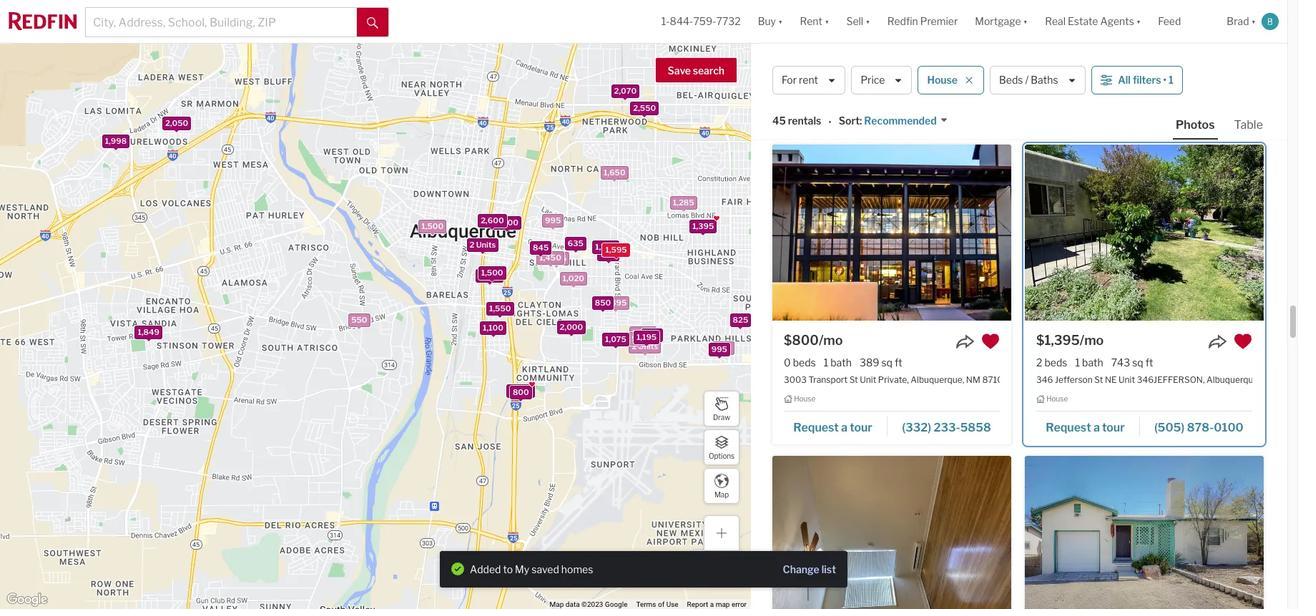 Task type: describe. For each thing, give the bounding box(es) containing it.
1,100
[[483, 322, 504, 332]]

87106 up remove house image
[[970, 63, 996, 74]]

added to my saved homes
[[470, 563, 594, 575]]

ave
[[1094, 63, 1109, 74]]

price button
[[852, 66, 913, 94]]

dr
[[841, 63, 850, 74]]

request for $625
[[794, 109, 839, 123]]

change list button
[[783, 562, 837, 576]]

favorite button checkbox
[[1234, 332, 1253, 351]]

$625 /mo
[[784, 22, 842, 37]]

photo of 3003 transport st unit private, albuquerque, nm 87106 image
[[773, 145, 1012, 321]]

submit search image
[[367, 17, 379, 28]]

1,185
[[547, 254, 567, 264]]

albuquerque
[[773, 58, 870, 77]]

beds / baths
[[1000, 74, 1059, 86]]

transport
[[809, 374, 848, 385]]

baths
[[1031, 74, 1059, 86]]

a for $800 /mo
[[842, 421, 848, 434]]

346
[[1037, 374, 1054, 385]]

photo of 1610 coal ave se, albuquerque, nm 87106 image
[[773, 456, 1012, 609]]

1 bath for $800 /mo
[[824, 356, 852, 369]]

1 horizontal spatial units
[[639, 341, 659, 351]]

2,000
[[560, 322, 583, 332]]

• for 45 rentals •
[[829, 116, 832, 128]]

(505) 878-0100 link for $625 /mo
[[888, 103, 1000, 127]]

request a tour for $1,395
[[1046, 421, 1125, 434]]

tour for $800 /mo
[[850, 421, 873, 434]]

map for map
[[715, 490, 729, 498]]

eastern
[[1061, 63, 1092, 74]]

0 vertical spatial 1,500
[[422, 221, 444, 231]]

favorite button checkbox for $1,165 /mo
[[1234, 21, 1253, 40]]

/
[[1026, 74, 1029, 86]]

1 vertical spatial 995
[[712, 345, 728, 355]]

389
[[860, 356, 880, 369]]

a for $625 /mo
[[842, 109, 848, 123]]

tour for $1,395 /mo
[[1103, 421, 1125, 434]]

map button
[[704, 468, 740, 504]]

google image
[[4, 590, 51, 609]]

(505) 878-0100 for $1,395 /mo
[[1155, 421, 1244, 434]]

section containing added to my saved homes
[[440, 551, 848, 588]]

45 rentals •
[[773, 115, 832, 128]]

terms of use
[[637, 600, 679, 608]]

(332)
[[903, 421, 932, 434]]

brad
[[1228, 15, 1250, 27]]

draw
[[713, 413, 731, 421]]

sell
[[847, 15, 864, 27]]

(332) 233-5858 link
[[888, 414, 1000, 439]]

$800 /mo
[[784, 333, 843, 348]]

buy
[[758, 15, 776, 27]]

0 horizontal spatial units
[[476, 240, 496, 250]]

request a tour for $800
[[794, 421, 873, 434]]

nm left the 8710
[[1263, 374, 1277, 385]]

City, Address, School, Building, ZIP search field
[[86, 8, 357, 36]]

2,400
[[496, 218, 519, 228]]

sell ▾
[[847, 15, 871, 27]]

2,050
[[165, 118, 188, 128]]

beds / baths button
[[990, 66, 1086, 94]]

ft for $1,395 /mo
[[1146, 356, 1154, 369]]

800
[[513, 387, 529, 397]]

st for $1,395 /mo
[[1095, 374, 1104, 385]]

redfin premier
[[888, 15, 958, 27]]

ne
[[1106, 374, 1117, 385]]

buy ▾ button
[[758, 0, 783, 43]]

request a tour for $625
[[794, 109, 873, 123]]

• for all filters • 1
[[1164, 74, 1167, 86]]

1 vertical spatial 1,500
[[481, 267, 504, 277]]

real estate agents ▾ button
[[1037, 0, 1150, 43]]

87106 for 3003 transport st unit private, albuquerque, nm 87106
[[983, 374, 1009, 385]]

850
[[595, 298, 611, 308]]

1 inside button
[[1169, 74, 1174, 86]]

albuquerque, down favorite button option
[[1207, 374, 1261, 385]]

bath for $1,395 /mo
[[1083, 356, 1104, 369]]

unit down 389
[[860, 374, 877, 385]]

albuquerque, right #2,
[[1138, 63, 1191, 74]]

st for $800 /mo
[[850, 374, 859, 385]]

7732
[[717, 15, 741, 27]]

to
[[503, 563, 513, 575]]

0100 for $625 /mo
[[962, 109, 992, 123]]

beds for $800
[[793, 356, 816, 369]]

/mo for $1,395
[[1080, 333, 1104, 348]]

albuquerque, right 02,
[[898, 63, 952, 74]]

1,000
[[479, 270, 501, 280]]

1 for $800 /mo
[[824, 356, 829, 369]]

albuquerque rentals
[[773, 58, 931, 77]]

rent
[[799, 74, 819, 86]]

1,020
[[563, 273, 585, 283]]

(505) 878-0100 for $625 /mo
[[902, 109, 992, 123]]

$625
[[784, 22, 818, 37]]

google
[[605, 600, 628, 608]]

346 jefferson st ne unit 346jefferson, albuquerque, nm 8710
[[1037, 374, 1299, 385]]

nm down the feed button
[[1193, 63, 1207, 74]]

1-844-759-7732 link
[[662, 15, 741, 27]]

635
[[568, 238, 584, 248]]

3444 eastern ave se #2, albuquerque, nm 87106
[[1037, 63, 1236, 74]]

▾ inside real estate agents ▾ link
[[1137, 15, 1142, 27]]

request a tour button for $800 /mo
[[784, 416, 888, 437]]

3003
[[784, 374, 807, 385]]

table button
[[1232, 117, 1267, 138]]

:
[[860, 115, 863, 127]]

3003 transport st unit private, albuquerque, nm 87106
[[784, 374, 1009, 385]]

sort :
[[839, 115, 863, 127]]

nm up remove house image
[[954, 63, 968, 74]]

use
[[667, 600, 679, 608]]

(505) for $1,395 /mo
[[1155, 421, 1185, 434]]

0100 for $1,395 /mo
[[1215, 421, 1244, 434]]

346jefferson,
[[1138, 374, 1205, 385]]

975
[[632, 334, 647, 344]]

options button
[[704, 429, 740, 465]]

all
[[1119, 74, 1131, 86]]

request for $1,395
[[1046, 421, 1092, 434]]

estate
[[1068, 15, 1099, 27]]

mortgage ▾
[[976, 15, 1028, 27]]

743 sq ft
[[1112, 356, 1154, 369]]

agents
[[1101, 15, 1135, 27]]

625
[[599, 241, 614, 251]]

options
[[709, 451, 735, 460]]

draw button
[[704, 391, 740, 427]]

terms of use link
[[637, 600, 679, 608]]

save
[[668, 64, 691, 77]]

2,070
[[614, 86, 637, 96]]

princeton
[[800, 63, 839, 74]]

1,285
[[673, 197, 695, 207]]

house for $625 /mo
[[794, 83, 816, 92]]

report
[[687, 600, 709, 608]]

for rent
[[782, 74, 819, 86]]

for
[[782, 74, 797, 86]]

▾ for mortgage ▾
[[1024, 15, 1028, 27]]

request a tour button for $625 /mo
[[784, 104, 888, 126]]

1,075
[[605, 334, 627, 344]]

homes
[[562, 563, 594, 575]]

user photo image
[[1262, 13, 1280, 30]]

real estate agents ▾
[[1046, 15, 1142, 27]]

1 for $1,395 /mo
[[1076, 356, 1081, 369]]

report a map error
[[687, 600, 747, 608]]

845
[[533, 242, 549, 252]]

for rent button
[[773, 66, 846, 94]]

1,450
[[540, 253, 562, 263]]

redfin
[[888, 15, 919, 27]]

house for $800 /mo
[[794, 394, 816, 403]]



Task type: locate. For each thing, give the bounding box(es) containing it.
1,395 down 1,285
[[693, 221, 714, 231]]

389 sq ft
[[860, 356, 903, 369]]

favorite button image
[[1234, 21, 1253, 40], [1234, 332, 1253, 351]]

ft up 346 jefferson st ne unit 346jefferson, albuquerque, nm 8710
[[1146, 356, 1154, 369]]

(505) down "346jefferson,"
[[1155, 421, 1185, 434]]

/mo for $800
[[819, 333, 843, 348]]

▾ for brad ▾
[[1252, 15, 1257, 27]]

0 vertical spatial 995
[[545, 215, 561, 225]]

1 horizontal spatial 1,395
[[693, 221, 714, 231]]

878- for $1,395 /mo
[[1188, 421, 1215, 434]]

2 units
[[470, 240, 496, 250], [632, 341, 659, 351]]

favorite button checkbox right premier at the top right of the page
[[982, 21, 1000, 40]]

1 se from the left
[[852, 63, 863, 74]]

(505) 878-0100 down house 'button'
[[902, 109, 992, 123]]

beds right 0
[[793, 356, 816, 369]]

1
[[1169, 74, 1174, 86], [824, 356, 829, 369], [1076, 356, 1081, 369]]

1,500 up 1,550
[[481, 267, 504, 277]]

▾ inside sell ▾ dropdown button
[[866, 15, 871, 27]]

photo of 346 jefferson st ne unit 346jefferson, albuquerque, nm 87108 image
[[1026, 145, 1265, 321]]

(505) for $625 /mo
[[902, 109, 933, 123]]

2 horizontal spatial 2
[[1037, 356, 1043, 369]]

ft
[[895, 356, 903, 369], [1146, 356, 1154, 369]]

87106 for 3444 eastern ave se #2, albuquerque, nm 87106
[[1209, 63, 1236, 74]]

©2023
[[582, 600, 604, 608]]

change list
[[783, 563, 837, 575]]

se right dr
[[852, 63, 863, 74]]

1 up transport
[[824, 356, 829, 369]]

0 horizontal spatial 2,550
[[510, 386, 533, 396]]

map left data
[[550, 600, 564, 608]]

878- for $625 /mo
[[935, 109, 962, 123]]

house left remove house image
[[928, 74, 958, 86]]

995 up 845
[[545, 215, 561, 225]]

1 favorite button image from the top
[[1234, 21, 1253, 40]]

(505) 878-0100 link down "346jefferson,"
[[1141, 414, 1253, 439]]

0 vertical spatial units
[[476, 240, 496, 250]]

unit left 02,
[[865, 63, 881, 74]]

0 horizontal spatial st
[[850, 374, 859, 385]]

0 horizontal spatial 1
[[824, 356, 829, 369]]

tour for $625 /mo
[[850, 109, 873, 123]]

• inside button
[[1164, 74, 1167, 86]]

1 horizontal spatial 2
[[632, 341, 637, 351]]

sq for $1,395 /mo
[[1133, 356, 1144, 369]]

map for map data ©2023 google
[[550, 600, 564, 608]]

3 ▾ from the left
[[866, 15, 871, 27]]

favorite button checkbox left user photo
[[1234, 21, 1253, 40]]

(505) 878-0100
[[902, 109, 992, 123], [1155, 109, 1244, 123], [1155, 421, 1244, 434]]

filters
[[1133, 74, 1162, 86]]

rent
[[800, 15, 823, 27]]

2 beds from the left
[[1045, 356, 1068, 369]]

2 1 bath from the left
[[1076, 356, 1104, 369]]

map region
[[0, 0, 809, 609]]

units
[[476, 240, 496, 250], [639, 341, 659, 351]]

3444
[[1037, 63, 1059, 74]]

albuquerque, right private,
[[911, 374, 965, 385]]

remove house image
[[965, 76, 974, 84]]

(505) 878-0100 link down house 'button'
[[888, 103, 1000, 127]]

1 st from the left
[[850, 374, 859, 385]]

request down for rent button
[[794, 109, 839, 123]]

1 horizontal spatial •
[[1164, 74, 1167, 86]]

map data ©2023 google
[[550, 600, 628, 608]]

1 horizontal spatial bath
[[1083, 356, 1104, 369]]

map
[[715, 490, 729, 498], [550, 600, 564, 608]]

1 ft from the left
[[895, 356, 903, 369]]

map inside button
[[715, 490, 729, 498]]

buy ▾ button
[[750, 0, 792, 43]]

87106 left 346
[[983, 374, 1009, 385]]

nm up 5858
[[967, 374, 981, 385]]

st right transport
[[850, 374, 859, 385]]

rent ▾
[[800, 15, 830, 27]]

1 bath up the jefferson
[[1076, 356, 1104, 369]]

0 horizontal spatial 995
[[545, 215, 561, 225]]

house down 3003
[[794, 394, 816, 403]]

0 horizontal spatial map
[[550, 600, 564, 608]]

▾ right buy
[[779, 15, 783, 27]]

(505) down filters
[[1155, 109, 1185, 123]]

st
[[850, 374, 859, 385], [1095, 374, 1104, 385]]

data
[[566, 600, 580, 608]]

0 horizontal spatial 1 bath
[[824, 356, 852, 369]]

995 up draw 'button'
[[712, 345, 728, 355]]

1 horizontal spatial 1,500
[[481, 267, 504, 277]]

(505) 878-0100 link for $1,395 /mo
[[1141, 414, 1253, 439]]

rentals
[[788, 115, 822, 127]]

favorite button checkbox for $625 /mo
[[982, 21, 1000, 40]]

sell ▾ button
[[847, 0, 871, 43]]

4 ▾ from the left
[[1024, 15, 1028, 27]]

0 horizontal spatial ft
[[895, 356, 903, 369]]

1 bath
[[824, 356, 852, 369], [1076, 356, 1104, 369]]

bath up the jefferson
[[1083, 356, 1104, 369]]

#2,
[[1124, 63, 1136, 74]]

a for $1,395 /mo
[[1094, 421, 1101, 434]]

2 bath from the left
[[1083, 356, 1104, 369]]

$1,395 /mo
[[1037, 333, 1104, 348]]

2 horizontal spatial 1
[[1169, 74, 1174, 86]]

house button
[[918, 66, 985, 94]]

house inside 'button'
[[928, 74, 958, 86]]

2 favorite button image from the top
[[1234, 332, 1253, 351]]

ft for $800 /mo
[[895, 356, 903, 369]]

2 sq from the left
[[1133, 356, 1144, 369]]

search
[[693, 64, 725, 77]]

0 horizontal spatial 1,500
[[422, 221, 444, 231]]

request a tour button
[[784, 104, 888, 126], [784, 416, 888, 437], [1037, 416, 1141, 437]]

87106
[[970, 63, 996, 74], [1209, 63, 1236, 74], [983, 374, 1009, 385]]

1 vertical spatial 2
[[632, 341, 637, 351]]

favorite button image for $1,165 /mo
[[1234, 21, 1253, 40]]

1 horizontal spatial st
[[1095, 374, 1104, 385]]

sq for $800 /mo
[[882, 356, 893, 369]]

0 vertical spatial favorite button image
[[1234, 21, 1253, 40]]

2 ft from the left
[[1146, 356, 1154, 369]]

(332) 233-5858
[[903, 421, 992, 434]]

units down 2,600
[[476, 240, 496, 250]]

unit
[[865, 63, 881, 74], [860, 374, 877, 385], [1119, 374, 1136, 385]]

1 vertical spatial units
[[639, 341, 659, 351]]

0 vertical spatial 2
[[470, 240, 475, 250]]

favorite button image for $800 /mo
[[982, 332, 1000, 351]]

2,600
[[481, 215, 504, 225]]

all filters • 1
[[1119, 74, 1174, 86]]

albuquerque,
[[898, 63, 952, 74], [1138, 63, 1191, 74], [911, 374, 965, 385], [1207, 374, 1261, 385]]

2 down 1,095
[[632, 341, 637, 351]]

1 right filters
[[1169, 74, 1174, 86]]

house
[[928, 74, 958, 86], [794, 83, 816, 92], [1047, 83, 1069, 92], [794, 394, 816, 403], [1047, 394, 1069, 403]]

$800
[[784, 333, 819, 348]]

bath for $800 /mo
[[831, 356, 852, 369]]

0 vertical spatial 1,395
[[693, 221, 714, 231]]

mortgage
[[976, 15, 1022, 27]]

825
[[733, 315, 749, 325]]

(505) 878-0100 link
[[888, 103, 1000, 127], [1141, 103, 1253, 127], [1141, 414, 1253, 439]]

(505) 878-0100 link down filters
[[1141, 103, 1253, 127]]

a
[[842, 109, 848, 123], [842, 421, 848, 434], [1094, 421, 1101, 434], [710, 600, 714, 608]]

1 horizontal spatial 1 bath
[[1076, 356, 1104, 369]]

favorite button image
[[982, 21, 1000, 40], [982, 332, 1000, 351]]

ft up 3003 transport st unit private, albuquerque, nm 87106 at the right
[[895, 356, 903, 369]]

(505)
[[902, 109, 933, 123], [1155, 109, 1185, 123], [1155, 421, 1185, 434]]

map down options
[[715, 490, 729, 498]]

tour down ne
[[1103, 421, 1125, 434]]

house down 3444
[[1047, 83, 1069, 92]]

save search button
[[656, 58, 737, 82]]

1 horizontal spatial 995
[[712, 345, 728, 355]]

(505) 878-0100 down filters
[[1155, 109, 1244, 123]]

0 vertical spatial 2,550
[[634, 103, 656, 113]]

2 units down 2,600
[[470, 240, 496, 250]]

terms
[[637, 600, 657, 608]]

all filters • 1 button
[[1092, 66, 1184, 94]]

985
[[601, 249, 617, 259]]

1 vertical spatial •
[[829, 116, 832, 128]]

unit for $1,395 /mo
[[1119, 374, 1136, 385]]

▾ right "sell" at the right top of the page
[[866, 15, 871, 27]]

1,395 up 1,075
[[606, 298, 627, 308]]

unit for $625 /mo
[[865, 63, 881, 74]]

favorite button image right premier at the top right of the page
[[982, 21, 1000, 40]]

beds for $1,395
[[1045, 356, 1068, 369]]

2,550
[[634, 103, 656, 113], [510, 386, 533, 396]]

1 horizontal spatial ft
[[1146, 356, 1154, 369]]

favorite button checkbox left the $1,395
[[982, 332, 1000, 351]]

redfin premier button
[[879, 0, 967, 43]]

(505) 878-0100 down "346jefferson,"
[[1155, 421, 1244, 434]]

rent ▾ button
[[800, 0, 830, 43]]

photo of 1130 vassar dr ne unit unita, albuquerque, nm 87106 image
[[1026, 456, 1265, 609]]

• inside 45 rentals •
[[829, 116, 832, 128]]

house down 119
[[794, 83, 816, 92]]

private,
[[879, 374, 909, 385]]

added
[[470, 563, 501, 575]]

/mo
[[818, 22, 842, 37], [1078, 22, 1102, 37], [819, 333, 843, 348], [1080, 333, 1104, 348]]

1 horizontal spatial 2,550
[[634, 103, 656, 113]]

sq right 389
[[882, 356, 893, 369]]

1 horizontal spatial sq
[[1133, 356, 1144, 369]]

feed button
[[1150, 0, 1219, 43]]

0 horizontal spatial sq
[[882, 356, 893, 369]]

• left 'sort' at the right top
[[829, 116, 832, 128]]

0 horizontal spatial 2 units
[[470, 240, 496, 250]]

▾ inside rent ▾ dropdown button
[[825, 15, 830, 27]]

1 horizontal spatial map
[[715, 490, 729, 498]]

(505) down house 'button'
[[902, 109, 933, 123]]

2 up 346
[[1037, 356, 1043, 369]]

0 horizontal spatial 1,395
[[606, 298, 627, 308]]

878- down "346jefferson,"
[[1188, 421, 1215, 434]]

/mo for $1,165
[[1078, 22, 1102, 37]]

request down the jefferson
[[1046, 421, 1092, 434]]

1 horizontal spatial beds
[[1045, 356, 1068, 369]]

• right filters
[[1164, 74, 1167, 86]]

1 horizontal spatial se
[[1111, 63, 1122, 74]]

request down transport
[[794, 421, 839, 434]]

995
[[545, 215, 561, 225], [712, 345, 728, 355]]

favorite button checkbox
[[982, 21, 1000, 40], [1234, 21, 1253, 40], [982, 332, 1000, 351]]

favorite button checkbox for $800 /mo
[[982, 332, 1000, 351]]

2 favorite button image from the top
[[982, 332, 1000, 351]]

▾ right agents
[[1137, 15, 1142, 27]]

878- left table
[[1188, 109, 1215, 123]]

request a tour button for $1,395 /mo
[[1037, 416, 1141, 437]]

▾ right "rent"
[[825, 15, 830, 27]]

119 princeton dr se unit 02, albuquerque, nm 87106
[[784, 63, 996, 74]]

report a map error link
[[687, 600, 747, 608]]

2 vertical spatial 2
[[1037, 356, 1043, 369]]

87106 down brad
[[1209, 63, 1236, 74]]

$1,165
[[1037, 22, 1078, 37]]

878- down house 'button'
[[935, 109, 962, 123]]

45
[[773, 115, 786, 127]]

1 up the jefferson
[[1076, 356, 1081, 369]]

save search
[[668, 64, 725, 77]]

tour down price
[[850, 109, 873, 123]]

section
[[440, 551, 848, 588]]

tour left (332)
[[850, 421, 873, 434]]

2 left 845
[[470, 240, 475, 250]]

▾ right mortgage
[[1024, 15, 1028, 27]]

favorite button image left the $1,395
[[982, 332, 1000, 351]]

0 vertical spatial •
[[1164, 74, 1167, 86]]

▾ for buy ▾
[[779, 15, 783, 27]]

bath up transport
[[831, 356, 852, 369]]

0100
[[962, 109, 992, 123], [1215, 109, 1244, 123], [1215, 421, 1244, 434]]

970
[[645, 330, 661, 340]]

units down 970
[[639, 341, 659, 351]]

1,650
[[604, 168, 626, 178]]

1 bath from the left
[[831, 356, 852, 369]]

▾ inside buy ▾ dropdown button
[[779, 15, 783, 27]]

1,785
[[596, 242, 617, 252]]

0 horizontal spatial 2
[[470, 240, 475, 250]]

▾ right brad
[[1252, 15, 1257, 27]]

unit right ne
[[1119, 374, 1136, 385]]

1 vertical spatial favorite button image
[[982, 332, 1000, 351]]

1,998
[[105, 136, 127, 146]]

jefferson
[[1056, 374, 1093, 385]]

1 1 bath from the left
[[824, 356, 852, 369]]

1 bath for $1,395 /mo
[[1076, 356, 1104, 369]]

1 beds from the left
[[793, 356, 816, 369]]

5 ▾ from the left
[[1137, 15, 1142, 27]]

st left ne
[[1095, 374, 1104, 385]]

2 ▾ from the left
[[825, 15, 830, 27]]

▾ inside mortgage ▾ dropdown button
[[1024, 15, 1028, 27]]

1 vertical spatial 2 units
[[632, 341, 659, 351]]

2 se from the left
[[1111, 63, 1122, 74]]

buy ▾
[[758, 15, 783, 27]]

1 ▾ from the left
[[779, 15, 783, 27]]

▾ for sell ▾
[[866, 15, 871, 27]]

02,
[[883, 63, 896, 74]]

map
[[716, 600, 730, 608]]

house for $1,395 /mo
[[1047, 394, 1069, 403]]

favorite button image for $625 /mo
[[982, 21, 1000, 40]]

1 vertical spatial map
[[550, 600, 564, 608]]

0 vertical spatial favorite button image
[[982, 21, 1000, 40]]

1 bath up transport
[[824, 356, 852, 369]]

1,500 left 2,600
[[422, 221, 444, 231]]

0 horizontal spatial •
[[829, 116, 832, 128]]

1 horizontal spatial 1
[[1076, 356, 1081, 369]]

0 vertical spatial 2 units
[[470, 240, 496, 250]]

sq right 743
[[1133, 356, 1144, 369]]

▾ for rent ▾
[[825, 15, 830, 27]]

6 ▾ from the left
[[1252, 15, 1257, 27]]

request
[[794, 109, 839, 123], [794, 421, 839, 434], [1046, 421, 1092, 434]]

1 vertical spatial 1,395
[[606, 298, 627, 308]]

1-
[[662, 15, 670, 27]]

se left #2,
[[1111, 63, 1122, 74]]

550
[[351, 315, 368, 325]]

0 horizontal spatial beds
[[793, 356, 816, 369]]

0 horizontal spatial bath
[[831, 356, 852, 369]]

favorite button image for $1,395 /mo
[[1234, 332, 1253, 351]]

1 vertical spatial favorite button image
[[1234, 332, 1253, 351]]

beds up 346
[[1045, 356, 1068, 369]]

rentals
[[873, 58, 931, 77]]

0 horizontal spatial se
[[852, 63, 863, 74]]

se for unit
[[852, 63, 863, 74]]

real
[[1046, 15, 1066, 27]]

0 vertical spatial map
[[715, 490, 729, 498]]

1 favorite button image from the top
[[982, 21, 1000, 40]]

0 beds
[[784, 356, 816, 369]]

se for #2,
[[1111, 63, 1122, 74]]

house down 346
[[1047, 394, 1069, 403]]

2 units down 970
[[632, 341, 659, 351]]

119
[[784, 63, 798, 74]]

/mo for $625
[[818, 22, 842, 37]]

1 horizontal spatial 2 units
[[632, 341, 659, 351]]

8710
[[1279, 374, 1299, 385]]

beds
[[793, 356, 816, 369], [1045, 356, 1068, 369]]

2 st from the left
[[1095, 374, 1104, 385]]

1,095
[[632, 327, 654, 337]]

1 sq from the left
[[882, 356, 893, 369]]

1 vertical spatial 2,550
[[510, 386, 533, 396]]

real estate agents ▾ link
[[1046, 0, 1142, 43]]

request for $800
[[794, 421, 839, 434]]

nm
[[954, 63, 968, 74], [1193, 63, 1207, 74], [967, 374, 981, 385], [1263, 374, 1277, 385]]

1,500
[[422, 221, 444, 231], [481, 267, 504, 277]]



Task type: vqa. For each thing, say whether or not it's contained in the screenshot.
and
no



